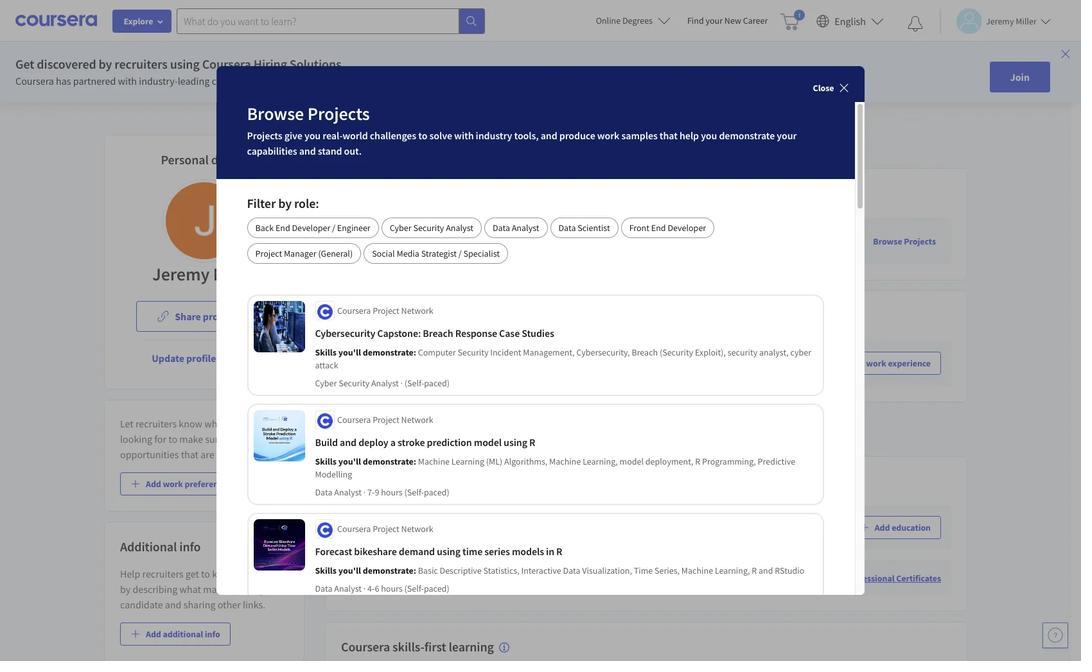 Task type: vqa. For each thing, say whether or not it's contained in the screenshot.


Task type: locate. For each thing, give the bounding box(es) containing it.
english
[[835, 14, 866, 27]]

1 vertical spatial real-
[[683, 243, 703, 256]]

0 vertical spatial learning,
[[583, 456, 618, 468]]

your inside add your past work experience here. if you're just starting out, you can add internships or volunteer experience instead.
[[370, 349, 390, 362]]

skills you'll demonstrate : for and
[[315, 456, 418, 468]]

0 vertical spatial industry-
[[139, 75, 178, 87]]

r inside machine learning (ml) algorithms, machine learning, model deployment, r programming, predictive modelling
[[695, 456, 700, 468]]

security up social media strategist / specialist button on the top of page
[[413, 222, 444, 234]]

2 developer from the left
[[668, 222, 706, 234]]

or
[[722, 349, 731, 362], [698, 522, 707, 535]]

know
[[179, 418, 202, 430], [591, 522, 615, 535], [212, 568, 236, 581]]

add additional info button
[[120, 623, 230, 646]]

/ left the engineer
[[332, 222, 335, 234]]

recruiters up specialist
[[457, 227, 501, 240]]

skills up modelling
[[315, 456, 337, 468]]

for up opportunities
[[154, 433, 166, 446]]

r for deployment,
[[695, 456, 700, 468]]

what down "get"
[[180, 583, 201, 596]]

security
[[728, 347, 758, 358]]

0 vertical spatial projects
[[582, 227, 619, 240]]

like
[[660, 572, 675, 585]]

1 vertical spatial (self-
[[404, 487, 424, 499]]

browse for browse projects projects give you real-world challenges to solve with industry tools, and produce work samples that help you demonstrate your capabilities and stand out.
[[247, 102, 304, 125]]

demonstrate up 6 on the left
[[363, 565, 414, 577]]

partnered
[[73, 75, 116, 87]]

by up partnered
[[99, 56, 112, 72]]

0 vertical spatial a
[[390, 436, 396, 449]]

past
[[392, 349, 410, 362]]

profile inside update profile visibility button
[[186, 352, 216, 365]]

modelling
[[315, 469, 352, 481]]

0 horizontal spatial leading
[[178, 75, 210, 87]]

1 you'll from the top
[[339, 347, 361, 358]]

project down back
[[255, 248, 282, 260]]

project up bikeshare
[[372, 524, 399, 535]]

here inside showcase your skills to recruiters with job-relevant projects add projects here to demonstrate your technical expertise and ability to solve real-world problems.
[[407, 243, 426, 256]]

0 vertical spatial info
[[179, 539, 201, 555]]

real- up "stand"
[[323, 129, 343, 142]]

statistics,
[[484, 565, 520, 577]]

0 vertical spatial ·
[[401, 378, 403, 389]]

0 vertical spatial real-
[[323, 129, 343, 142]]

1 vertical spatial /
[[459, 248, 462, 260]]

security for cyber security analyst
[[413, 222, 444, 234]]

paced) up educational at left bottom
[[424, 487, 450, 499]]

to right ability
[[648, 243, 657, 256]]

skills
[[421, 227, 444, 240]]

role
[[228, 418, 245, 430]]

1 horizontal spatial or
[[722, 349, 731, 362]]

series
[[485, 545, 510, 558]]

2 horizontal spatial know
[[591, 522, 615, 535]]

2 (self- from the top
[[404, 487, 424, 499]]

1 vertical spatial skills
[[315, 456, 337, 468]]

1 vertical spatial projects
[[370, 243, 405, 256]]

0 vertical spatial know
[[179, 418, 202, 430]]

learning, down build and deploy a stroke prediction model using r link
[[583, 456, 618, 468]]

learning, inside machine learning (ml) algorithms, machine learning, model deployment, r programming, predictive modelling
[[583, 456, 618, 468]]

0 vertical spatial for
[[154, 433, 166, 446]]

model for using
[[474, 436, 502, 449]]

0 horizontal spatial experience
[[351, 365, 398, 378]]

world inside browse projects projects give you real-world challenges to solve with industry tools, and produce work samples that help you demonstrate your capabilities and stand out.
[[343, 129, 368, 142]]

specialist
[[464, 248, 500, 260]]

profile left 'link'
[[203, 310, 233, 323]]

2 horizontal spatial security
[[458, 347, 489, 358]]

Front End Developer button
[[621, 218, 715, 238]]

profile photo image
[[166, 182, 243, 260]]

(general)
[[318, 248, 353, 260]]

that left help on the right top of page
[[660, 129, 678, 142]]

(self- inside skills you'll demonstrate : basic descriptive statistics, interactive data visualization, time series, machine learning, r and rstudio data analyst · 4-6 hours (self-paced)
[[404, 583, 424, 595]]

1 horizontal spatial a
[[390, 436, 396, 449]]

get job-ready with role-based training from industry-leading companies like google, meta, and ibm.
[[351, 572, 775, 585]]

strategist
[[421, 248, 457, 260]]

with left industry
[[454, 129, 474, 142]]

0 vertical spatial companies
[[212, 75, 258, 87]]

project for forecast
[[372, 524, 399, 535]]

0 vertical spatial here
[[407, 243, 426, 256]]

developer right front on the top right of page
[[668, 222, 706, 234]]

demand
[[399, 545, 435, 558]]

let recruiters know what role you're looking for to make sure you find opportunities that are right for you.
[[120, 418, 274, 461]]

to right skills
[[446, 227, 455, 240]]

cybersecurity
[[315, 327, 375, 340]]

0 horizontal spatial end
[[276, 222, 290, 234]]

skills down forecast at the left of the page
[[315, 565, 337, 577]]

/ inside button
[[332, 222, 335, 234]]

1 horizontal spatial world
[[703, 243, 728, 256]]

looking down hiring
[[261, 75, 293, 87]]

2 paced) from the top
[[424, 487, 450, 499]]

2 horizontal spatial using
[[504, 436, 527, 449]]

developer for front
[[668, 222, 706, 234]]

2 vertical spatial coursera project network
[[337, 524, 433, 535]]

industry
[[476, 129, 512, 142]]

looking down let
[[120, 433, 152, 446]]

1 vertical spatial skills you'll demonstrate :
[[315, 456, 418, 468]]

better
[[256, 568, 282, 581]]

2 end from the left
[[651, 222, 666, 234]]

2 network from the top
[[401, 414, 433, 426]]

1 vertical spatial here
[[499, 522, 518, 535]]

industry- right partnered
[[139, 75, 178, 87]]

and left rstudio
[[759, 565, 773, 577]]

get left the '4-'
[[351, 572, 366, 585]]

cyber inside button
[[390, 222, 412, 234]]

projects down showcase
[[370, 243, 405, 256]]

0 vertical spatial breach
[[423, 327, 453, 340]]

breach inside cybersecurity capstone:  breach response case studies link
[[423, 327, 453, 340]]

join button
[[990, 62, 1050, 93]]

recruiters up describing
[[142, 568, 184, 581]]

get left discovered
[[15, 56, 34, 72]]

recruiters inside "help recruiters get to know you better by describing what makes you a great candidate and sharing other links."
[[142, 568, 184, 581]]

network up the demand
[[401, 524, 433, 535]]

you're inside add your past work experience here. if you're just starting out, you can add internships or volunteer experience instead.
[[516, 349, 543, 362]]

details
[[211, 152, 248, 168]]

· down instead.
[[401, 378, 403, 389]]

0 vertical spatial that
[[660, 129, 678, 142]]

know inside "help recruiters get to know you better by describing what makes you a great candidate and sharing other links."
[[212, 568, 236, 581]]

project up deploy
[[372, 414, 399, 426]]

profile right update
[[186, 352, 216, 365]]

1 vertical spatial learning,
[[715, 565, 750, 577]]

algorithms,
[[504, 456, 548, 468]]

0 horizontal spatial /
[[332, 222, 335, 234]]

security
[[413, 222, 444, 234], [458, 347, 489, 358], [339, 378, 370, 389]]

0 vertical spatial solve
[[430, 129, 452, 142]]

you left can
[[618, 349, 633, 362]]

1 horizontal spatial job-
[[525, 227, 543, 240]]

profile inside share profile link button
[[203, 310, 233, 323]]

browse inside button
[[873, 236, 902, 247]]

profile
[[203, 310, 233, 323], [186, 352, 216, 365]]

coursera project network for and
[[337, 414, 433, 426]]

2 horizontal spatial machine
[[682, 565, 713, 577]]

work history
[[341, 308, 410, 324]]

(self- down basic
[[404, 583, 424, 595]]

0 vertical spatial you'll
[[339, 347, 361, 358]]

to right challenges
[[418, 129, 428, 142]]

learning
[[449, 640, 494, 656]]

analyst down past
[[371, 378, 399, 389]]

1 vertical spatial network
[[401, 414, 433, 426]]

real- inside browse projects projects give you real-world challenges to solve with industry tools, and produce work samples that help you demonstrate your capabilities and stand out.
[[323, 129, 343, 142]]

a up links.
[[251, 583, 256, 596]]

1 horizontal spatial know
[[212, 568, 236, 581]]

1 horizontal spatial are
[[709, 522, 723, 535]]

1 horizontal spatial developer
[[668, 222, 706, 234]]

discovered
[[37, 56, 96, 72]]

1 vertical spatial for
[[239, 448, 251, 461]]

browse for browse professional certificates
[[815, 573, 844, 585]]

security inside button
[[413, 222, 444, 234]]

0 vertical spatial profile
[[203, 310, 233, 323]]

(ml)
[[486, 456, 503, 468]]

3 skills from the top
[[315, 565, 337, 577]]

info
[[179, 539, 201, 555], [205, 629, 220, 641]]

coursera project network up bikeshare
[[337, 524, 433, 535]]

education
[[892, 523, 931, 534]]

media
[[397, 248, 419, 260]]

r up algorithms,
[[529, 436, 535, 449]]

browse inside browse projects projects give you real-world challenges to solve with industry tools, and produce work samples that help you demonstrate your capabilities and stand out.
[[247, 102, 304, 125]]

0 horizontal spatial you're
[[247, 418, 274, 430]]

end for front
[[651, 222, 666, 234]]

0 vertical spatial browse
[[247, 102, 304, 125]]

hours right 9
[[381, 487, 403, 499]]

1 coursera project network from the top
[[337, 305, 433, 317]]

know up makes
[[212, 568, 236, 581]]

that inside browse projects projects give you real-world challenges to solve with industry tools, and produce work samples that help you demonstrate your capabilities and stand out.
[[660, 129, 678, 142]]

certificates
[[896, 573, 941, 585]]

world up out.
[[343, 129, 368, 142]]

add up bikeshare
[[351, 522, 368, 535]]

3 paced) from the top
[[424, 583, 450, 595]]

1 vertical spatial you're
[[247, 418, 274, 430]]

Back End Developer / Engineer button
[[247, 218, 379, 238]]

2 horizontal spatial browse
[[873, 236, 902, 247]]

model inside machine learning (ml) algorithms, machine learning, model deployment, r programming, predictive modelling
[[620, 456, 644, 468]]

1 horizontal spatial here
[[499, 522, 518, 535]]

3 you'll from the top
[[339, 565, 361, 577]]

project for cybersecurity
[[372, 305, 399, 317]]

machine down build and deploy a stroke prediction model using r link
[[549, 456, 581, 468]]

0 horizontal spatial by
[[99, 56, 112, 72]]

by down help
[[120, 583, 131, 596]]

additional
[[163, 629, 203, 641]]

to inside the let recruiters know what role you're looking for to make sure you find opportunities that are right for you.
[[168, 433, 177, 446]]

solve down the front end developer button
[[659, 243, 681, 256]]

know inside the let recruiters know what role you're looking for to make sure you find opportunities that are right for you.
[[179, 418, 202, 430]]

analyst inside cyber security analyst button
[[446, 222, 474, 234]]

0 horizontal spatial get
[[15, 56, 34, 72]]

add additional info
[[146, 629, 220, 641]]

1 vertical spatial get
[[351, 572, 366, 585]]

project up capstone:
[[372, 305, 399, 317]]

1 horizontal spatial real-
[[683, 243, 703, 256]]

your inside browse projects projects give you real-world challenges to solve with industry tools, and produce work samples that help you demonstrate your capabilities and stand out.
[[777, 129, 797, 142]]

Social Media Strategist / Specialist button
[[364, 243, 508, 264]]

0 horizontal spatial industry-
[[139, 75, 178, 87]]

security down cybersecurity
[[339, 378, 370, 389]]

social media strategist / specialist
[[372, 248, 500, 260]]

model inside build and deploy a stroke prediction model using r link
[[474, 436, 502, 449]]

0 horizontal spatial world
[[343, 129, 368, 142]]

solve inside showcase your skills to recruiters with job-relevant projects add projects here to demonstrate your technical expertise and ability to solve real-world problems.
[[659, 243, 681, 256]]

training
[[480, 572, 514, 585]]

0 vertical spatial paced)
[[424, 378, 450, 389]]

1 developer from the left
[[292, 222, 330, 234]]

developer down role:
[[292, 222, 330, 234]]

machine inside skills you'll demonstrate : basic descriptive statistics, interactive data visualization, time series, machine learning, r and rstudio data analyst · 4-6 hours (self-paced)
[[682, 565, 713, 577]]

and left ability
[[601, 243, 617, 256]]

(self- down instead.
[[405, 378, 424, 389]]

0 horizontal spatial breach
[[423, 327, 453, 340]]

2 vertical spatial :
[[414, 565, 416, 577]]

with right partnered
[[118, 75, 137, 87]]

filter
[[247, 195, 276, 211]]

/ for specialist
[[459, 248, 462, 260]]

breach up computer
[[423, 327, 453, 340]]

1 skills you'll demonstrate : from the top
[[315, 347, 418, 358]]

browse professional certificates
[[815, 573, 941, 585]]

2 vertical spatial browse
[[815, 573, 844, 585]]

2 skills from the top
[[315, 456, 337, 468]]

using
[[170, 56, 200, 72], [504, 436, 527, 449], [437, 545, 461, 558]]

model left deployment,
[[620, 456, 644, 468]]

paced) down instead.
[[424, 378, 450, 389]]

2 : from the top
[[414, 456, 416, 468]]

skills up attack
[[315, 347, 337, 358]]

add left the additional
[[146, 629, 161, 641]]

1 vertical spatial by
[[278, 195, 292, 211]]

0 vertical spatial security
[[413, 222, 444, 234]]

know up make
[[179, 418, 202, 430]]

0 vertical spatial using
[[170, 56, 200, 72]]

data for data analyst
[[493, 222, 510, 234]]

0 horizontal spatial using
[[170, 56, 200, 72]]

your for find your new career
[[706, 15, 723, 26]]

update profile visibility button
[[142, 343, 267, 374]]

and down describing
[[165, 599, 181, 612]]

here up series
[[499, 522, 518, 535]]

share profile link
[[175, 310, 252, 323]]

back
[[255, 222, 274, 234]]

1 horizontal spatial learning,
[[715, 565, 750, 577]]

r right meta,
[[752, 565, 757, 577]]

forecast
[[315, 545, 352, 558]]

coursera project network up deploy
[[337, 414, 433, 426]]

a left stroke
[[390, 436, 396, 449]]

job- down bikeshare
[[368, 572, 385, 585]]

1 vertical spatial you'll
[[339, 456, 361, 468]]

1 horizontal spatial security
[[413, 222, 444, 234]]

leading
[[178, 75, 210, 87], [577, 572, 609, 585]]

browse for browse projects
[[873, 236, 902, 247]]

are left "currently"
[[709, 522, 723, 535]]

data up specialist
[[493, 222, 510, 234]]

history
[[372, 308, 410, 324]]

data
[[493, 222, 510, 234], [559, 222, 576, 234], [315, 487, 333, 499], [563, 565, 581, 577], [315, 583, 333, 595]]

coursera
[[202, 56, 251, 72], [15, 75, 54, 87], [337, 305, 371, 317], [337, 414, 371, 426], [337, 524, 371, 535], [341, 640, 390, 656]]

coursera image
[[15, 10, 97, 31]]

network for demand
[[401, 524, 433, 535]]

add your educational background here to let employers know where you studied or are currently studying.
[[351, 522, 805, 535]]

paced) down basic
[[424, 583, 450, 595]]

1 network from the top
[[401, 305, 433, 317]]

skills you'll demonstrate : for capstone:
[[315, 347, 418, 358]]

to
[[295, 75, 304, 87], [418, 129, 428, 142], [446, 227, 455, 240], [428, 243, 437, 256], [648, 243, 657, 256], [168, 433, 177, 446], [520, 522, 529, 535], [201, 568, 210, 581]]

r right deployment,
[[695, 456, 700, 468]]

None search field
[[177, 8, 485, 34]]

recruiters inside the let recruiters know what role you're looking for to make sure you find opportunities that are right for you.
[[136, 418, 177, 430]]

demonstrate right help on the right top of page
[[719, 129, 775, 142]]

a inside build and deploy a stroke prediction model using r link
[[390, 436, 396, 449]]

· inside skills you'll demonstrate : basic descriptive statistics, interactive data visualization, time series, machine learning, r and rstudio data analyst · 4-6 hours (self-paced)
[[364, 583, 366, 595]]

machine learning (ml) algorithms, machine learning, model deployment, r programming, predictive modelling
[[315, 456, 796, 481]]

here down skills
[[407, 243, 426, 256]]

1 vertical spatial leading
[[577, 572, 609, 585]]

0 horizontal spatial are
[[201, 448, 214, 461]]

and inside showcase your skills to recruiters with job-relevant projects add projects here to demonstrate your technical expertise and ability to solve real-world problems.
[[601, 243, 617, 256]]

1 horizontal spatial looking
[[261, 75, 293, 87]]

you'll for build
[[339, 456, 361, 468]]

model for deployment,
[[620, 456, 644, 468]]

0 horizontal spatial info
[[179, 539, 201, 555]]

0 vertical spatial :
[[414, 347, 416, 358]]

0 vertical spatial cyber
[[390, 222, 412, 234]]

get for job-
[[351, 572, 366, 585]]

what inside the let recruiters know what role you're looking for to make sure you find opportunities that are right for you.
[[204, 418, 226, 430]]

recruiters right let
[[136, 418, 177, 430]]

help recruiters get to know you better by describing what makes you a great candidate and sharing other links.
[[120, 568, 282, 612]]

out.
[[344, 145, 362, 157]]

data up the expertise
[[559, 222, 576, 234]]

1 skills from the top
[[315, 347, 337, 358]]

2 vertical spatial skills
[[315, 565, 337, 577]]

shopping cart: 1 item image
[[781, 10, 805, 30]]

solve inside browse projects projects give you real-world challenges to solve with industry tools, and produce work samples that help you demonstrate your capabilities and stand out.
[[430, 129, 452, 142]]

project inside button
[[255, 248, 282, 260]]

data for data scientist
[[559, 222, 576, 234]]

english button
[[812, 0, 889, 42]]

looking inside get discovered by recruiters using coursera hiring solutions coursera has partnered with industry-leading companies looking to fill open entry-level positions.
[[261, 75, 293, 87]]

you're right "if" on the left of the page
[[516, 349, 543, 362]]

with inside showcase your skills to recruiters with job-relevant projects add projects here to demonstrate your technical expertise and ability to solve real-world problems.
[[503, 227, 523, 240]]

sharing
[[184, 599, 216, 612]]

1 vertical spatial coursera project network
[[337, 414, 433, 426]]

3 coursera project network from the top
[[337, 524, 433, 535]]

recruiters
[[115, 56, 168, 72], [457, 227, 501, 240], [136, 418, 177, 430], [142, 568, 184, 581]]

0 horizontal spatial or
[[698, 522, 707, 535]]

skills inside skills you'll demonstrate : basic descriptive statistics, interactive data visualization, time series, machine learning, r and rstudio data analyst · 4-6 hours (self-paced)
[[315, 565, 337, 577]]

0 vertical spatial by
[[99, 56, 112, 72]]

paced) inside skills you'll demonstrate : basic descriptive statistics, interactive data visualization, time series, machine learning, r and rstudio data analyst · 4-6 hours (self-paced)
[[424, 583, 450, 595]]

engineer
[[337, 222, 371, 234]]

cyber for cyber security analyst ·  (self-paced)
[[315, 378, 337, 389]]

help
[[120, 568, 140, 581]]

info up "get"
[[179, 539, 201, 555]]

/ for engineer
[[332, 222, 335, 234]]

1 vertical spatial or
[[698, 522, 707, 535]]

0 horizontal spatial cyber
[[315, 378, 337, 389]]

(self-
[[405, 378, 424, 389], [404, 487, 424, 499], [404, 583, 424, 595]]

links.
[[243, 599, 265, 612]]

1 vertical spatial using
[[504, 436, 527, 449]]

or inside add your past work experience here. if you're just starting out, you can add internships or volunteer experience instead.
[[722, 349, 731, 362]]

add inside 'button'
[[875, 523, 890, 534]]

if
[[509, 349, 514, 362]]

2 vertical spatial paced)
[[424, 583, 450, 595]]

by left role:
[[278, 195, 292, 211]]

solve
[[430, 129, 452, 142], [659, 243, 681, 256]]

model up (ml)
[[474, 436, 502, 449]]

data down forecast bikeshare demand using time series models in r link in the bottom of the page
[[563, 565, 581, 577]]

you right where
[[646, 522, 662, 535]]

a inside "help recruiters get to know you better by describing what makes you a great candidate and sharing other links."
[[251, 583, 256, 596]]

0 horizontal spatial projects
[[370, 243, 405, 256]]

you're up find
[[247, 418, 274, 430]]

add for experience
[[849, 358, 865, 369]]

1 : from the top
[[414, 347, 416, 358]]

3 network from the top
[[401, 524, 433, 535]]

1 end from the left
[[276, 222, 290, 234]]

add inside add your past work experience here. if you're just starting out, you can add internships or volunteer experience instead.
[[351, 349, 368, 362]]

cybersecurity capstone:  breach response case studies
[[315, 327, 554, 340]]

by inside get discovered by recruiters using coursera hiring solutions coursera has partnered with industry-leading companies looking to fill open entry-level positions.
[[99, 56, 112, 72]]

2 coursera project network from the top
[[337, 414, 433, 426]]

data for data analyst · 7-9 hours (self-paced)
[[315, 487, 333, 499]]

and right 'edit' 'image'
[[299, 145, 316, 157]]

filter by role:
[[247, 195, 319, 211]]

3 (self- from the top
[[404, 583, 424, 595]]

get inside get discovered by recruiters using coursera hiring solutions coursera has partnered with industry-leading companies looking to fill open entry-level positions.
[[15, 56, 34, 72]]

1 vertical spatial companies
[[611, 572, 658, 585]]

add education button
[[849, 517, 941, 540]]

1 vertical spatial what
[[180, 583, 201, 596]]

and
[[541, 129, 557, 142], [299, 145, 316, 157], [601, 243, 617, 256], [340, 436, 357, 449], [759, 565, 773, 577], [738, 572, 754, 585], [165, 599, 181, 612]]

2 you'll from the top
[[339, 456, 361, 468]]

add down showcase
[[351, 243, 368, 256]]

you inside the let recruiters know what role you're looking for to make sure you find opportunities that are right for you.
[[226, 433, 242, 446]]

0 horizontal spatial security
[[339, 378, 370, 389]]

analyst left the '4-'
[[334, 583, 362, 595]]

info inside button
[[205, 629, 220, 641]]

machine right series,
[[682, 565, 713, 577]]

Cyber Security Analyst button
[[382, 218, 482, 238]]

network for breach
[[401, 305, 433, 317]]

show notifications image
[[908, 16, 923, 31]]

you'll for cybersecurity
[[339, 347, 361, 358]]

personal
[[161, 152, 209, 168]]

or left volunteer
[[722, 349, 731, 362]]

0 horizontal spatial what
[[180, 583, 201, 596]]

browse
[[247, 102, 304, 125], [873, 236, 902, 247], [815, 573, 844, 585]]

analyst up the technical
[[512, 222, 539, 234]]

6
[[375, 583, 379, 595]]

real-
[[323, 129, 343, 142], [683, 243, 703, 256]]

you'll up modelling
[[339, 456, 361, 468]]

1 vertical spatial that
[[181, 448, 199, 461]]

you right "give"
[[305, 129, 321, 142]]

coursera left hiring
[[202, 56, 251, 72]]

to left make
[[168, 433, 177, 446]]

/ inside button
[[459, 248, 462, 260]]

experience inside button
[[888, 358, 931, 369]]

browse projects dialog
[[216, 66, 865, 662]]

currently
[[725, 522, 764, 535]]

computer
[[418, 347, 456, 358]]

learning, left "ibm."
[[715, 565, 750, 577]]

1 vertical spatial browse
[[873, 236, 902, 247]]

help
[[680, 129, 699, 142]]

1 vertical spatial know
[[591, 522, 615, 535]]

Project Manager (General) button
[[247, 243, 361, 264]]

1 horizontal spatial using
[[437, 545, 461, 558]]

end for back
[[276, 222, 290, 234]]

that inside the let recruiters know what role you're looking for to make sure you find opportunities that are right for you.
[[181, 448, 199, 461]]

1 vertical spatial a
[[251, 583, 256, 596]]

0 horizontal spatial learning,
[[583, 456, 618, 468]]

2 vertical spatial (self-
[[404, 583, 424, 595]]

1 hours from the top
[[381, 487, 403, 499]]

1 horizontal spatial /
[[459, 248, 462, 260]]

security inside computer security incident management, cybersecurity, breach (security exploit), security analyst, cyber attack
[[458, 347, 489, 358]]

0 vertical spatial network
[[401, 305, 433, 317]]

basic
[[418, 565, 438, 577]]

1 horizontal spatial model
[[620, 456, 644, 468]]

demonstrate inside showcase your skills to recruiters with job-relevant projects add projects here to demonstrate your technical expertise and ability to solve real-world problems.
[[439, 243, 494, 256]]

coursera up deploy
[[337, 414, 371, 426]]

companies
[[212, 75, 258, 87], [611, 572, 658, 585]]

cyber
[[390, 222, 412, 234], [315, 378, 337, 389]]

social
[[372, 248, 395, 260]]

0 vertical spatial get
[[15, 56, 34, 72]]

0 horizontal spatial here
[[407, 243, 426, 256]]

2 skills you'll demonstrate : from the top
[[315, 456, 418, 468]]

cyber security analyst
[[390, 222, 474, 234]]

/ right strategist
[[459, 248, 462, 260]]

demonstrate down skills
[[439, 243, 494, 256]]

you down role
[[226, 433, 242, 446]]

3 : from the top
[[414, 565, 416, 577]]

you
[[305, 129, 321, 142], [701, 129, 717, 142], [618, 349, 633, 362], [226, 433, 242, 446], [646, 522, 662, 535], [238, 568, 254, 581], [233, 583, 249, 596]]

breach
[[423, 327, 453, 340], [632, 347, 658, 358]]

0 vertical spatial leading
[[178, 75, 210, 87]]

cybersecurity,
[[577, 347, 630, 358]]

build
[[315, 436, 338, 449]]

2 hours from the top
[[381, 583, 403, 595]]

1 vertical spatial industry-
[[539, 572, 577, 585]]



Task type: describe. For each thing, give the bounding box(es) containing it.
1 vertical spatial are
[[709, 522, 723, 535]]

find your new career link
[[681, 13, 774, 29]]

1 horizontal spatial experience
[[436, 349, 483, 362]]

and right build
[[340, 436, 357, 449]]

visualization,
[[582, 565, 632, 577]]

forecast bikeshare demand using time series models in r link
[[315, 544, 818, 560]]

case
[[499, 327, 520, 340]]

: for breach
[[414, 347, 416, 358]]

your for add your educational background here to let employers know where you studied or are currently studying.
[[370, 522, 390, 535]]

get
[[186, 568, 199, 581]]

profile for share
[[203, 310, 233, 323]]

other
[[218, 599, 241, 612]]

demonstrate down deploy
[[363, 456, 414, 468]]

your for showcase your skills to recruiters with job-relevant projects add projects here to demonstrate your technical expertise and ability to solve real-world problems.
[[398, 227, 419, 240]]

7-
[[368, 487, 375, 499]]

from
[[516, 572, 537, 585]]

stroke
[[398, 436, 425, 449]]

filter by role: group
[[247, 218, 825, 264]]

work
[[341, 308, 370, 324]]

analyst,
[[759, 347, 789, 358]]

let
[[120, 418, 133, 430]]

response
[[455, 327, 497, 340]]

1 horizontal spatial machine
[[549, 456, 581, 468]]

volunteer
[[733, 349, 774, 362]]

coursera up cybersecurity
[[337, 305, 371, 317]]

ready
[[385, 572, 409, 585]]

can
[[635, 349, 651, 362]]

1 horizontal spatial projects
[[582, 227, 619, 240]]

to inside get discovered by recruiters using coursera hiring solutions coursera has partnered with industry-leading companies looking to fill open entry-level positions.
[[295, 75, 304, 87]]

add for educational
[[351, 522, 368, 535]]

by inside browse projects dialog
[[278, 195, 292, 211]]

1 paced) from the top
[[424, 378, 450, 389]]

demonstrate inside browse projects projects give you real-world challenges to solve with industry tools, and produce work samples that help you demonstrate your capabilities and stand out.
[[719, 129, 775, 142]]

analyst down modelling
[[334, 487, 362, 499]]

1 vertical spatial ·
[[364, 487, 366, 499]]

ibm.
[[756, 572, 775, 585]]

attack
[[315, 360, 338, 371]]

professional
[[846, 573, 895, 585]]

programming,
[[702, 456, 756, 468]]

additional
[[120, 539, 177, 555]]

cyber for cyber security analyst
[[390, 222, 412, 234]]

: inside skills you'll demonstrate : basic descriptive statistics, interactive data visualization, time series, machine learning, r and rstudio data analyst · 4-6 hours (self-paced)
[[414, 565, 416, 577]]

add for past
[[351, 349, 368, 362]]

: for deploy
[[414, 456, 416, 468]]

cybersecurity capstone:  breach response case studies link
[[315, 326, 818, 341]]

time
[[634, 565, 653, 577]]

r for using
[[529, 436, 535, 449]]

r for in
[[556, 545, 563, 558]]

0 horizontal spatial for
[[154, 433, 166, 446]]

coursera up forecast at the left of the page
[[337, 524, 371, 535]]

job- inside showcase your skills to recruiters with job-relevant projects add projects here to demonstrate your technical expertise and ability to solve real-world problems.
[[525, 227, 543, 240]]

role:
[[294, 195, 319, 211]]

to inside "help recruiters get to know you better by describing what makes you a great candidate and sharing other links."
[[201, 568, 210, 581]]

cyber security analyst ·  (self-paced)
[[315, 378, 450, 389]]

developer for back
[[292, 222, 330, 234]]

jeremy
[[152, 263, 210, 286]]

with left role-
[[411, 572, 430, 585]]

what inside "help recruiters get to know you better by describing what makes you a great candidate and sharing other links."
[[180, 583, 201, 596]]

with inside get discovered by recruiters using coursera hiring solutions coursera has partnered with industry-leading companies looking to fill open entry-level positions.
[[118, 75, 137, 87]]

browse projects
[[873, 236, 936, 247]]

let
[[531, 522, 542, 535]]

analyst inside skills you'll demonstrate : basic descriptive statistics, interactive data visualization, time series, machine learning, r and rstudio data analyst · 4-6 hours (self-paced)
[[334, 583, 362, 595]]

r inside skills you'll demonstrate : basic descriptive statistics, interactive data visualization, time series, machine learning, r and rstudio data analyst · 4-6 hours (self-paced)
[[752, 565, 757, 577]]

breach inside computer security incident management, cybersecurity, breach (security exploit), security analyst, cyber attack
[[632, 347, 658, 358]]

recruiters inside get discovered by recruiters using coursera hiring solutions coursera has partnered with industry-leading companies looking to fill open entry-level positions.
[[115, 56, 168, 72]]

1 horizontal spatial leading
[[577, 572, 609, 585]]

close
[[813, 82, 834, 94]]

forecast bikeshare demand using time series models in r
[[315, 545, 563, 558]]

browse projects button
[[868, 230, 941, 253]]

data down forecast at the left of the page
[[315, 583, 333, 595]]

add work experience
[[849, 358, 931, 369]]

2 vertical spatial using
[[437, 545, 461, 558]]

help center image
[[1048, 628, 1063, 644]]

interactive
[[521, 565, 561, 577]]

back end developer / engineer
[[255, 222, 371, 234]]

coursera project network for capstone:
[[337, 305, 433, 317]]

and inside skills you'll demonstrate : basic descriptive statistics, interactive data visualization, time series, machine learning, r and rstudio data analyst · 4-6 hours (self-paced)
[[759, 565, 773, 577]]

first
[[425, 640, 446, 656]]

problems.
[[730, 243, 773, 256]]

add for info
[[146, 629, 161, 641]]

security for computer security incident management, cybersecurity, breach (security exploit), security analyst, cyber attack
[[458, 347, 489, 358]]

to inside browse projects projects give you real-world challenges to solve with industry tools, and produce work samples that help you demonstrate your capabilities and stand out.
[[418, 129, 428, 142]]

learning, inside skills you'll demonstrate : basic descriptive statistics, interactive data visualization, time series, machine learning, r and rstudio data analyst · 4-6 hours (self-paced)
[[715, 565, 750, 577]]

series,
[[655, 565, 680, 577]]

models
[[512, 545, 544, 558]]

using inside get discovered by recruiters using coursera hiring solutions coursera has partnered with industry-leading companies looking to fill open entry-level positions.
[[170, 56, 200, 72]]

incident
[[490, 347, 521, 358]]

looking inside the let recruiters know what role you're looking for to make sure you find opportunities that are right for you.
[[120, 433, 152, 446]]

makes
[[203, 583, 231, 596]]

1 horizontal spatial for
[[239, 448, 251, 461]]

profile for update
[[186, 352, 216, 365]]

and right tools, in the left of the page
[[541, 129, 557, 142]]

security for cyber security analyst ·  (self-paced)
[[339, 378, 370, 389]]

work inside browse projects projects give you real-world challenges to solve with industry tools, and produce work samples that help you demonstrate your capabilities and stand out.
[[597, 129, 620, 142]]

front
[[629, 222, 650, 234]]

describing
[[133, 583, 178, 596]]

technical
[[518, 243, 557, 256]]

you're inside the let recruiters know what role you're looking for to make sure you find opportunities that are right for you.
[[247, 418, 274, 430]]

with inside browse projects projects give you real-world challenges to solve with industry tools, and produce work samples that help you demonstrate your capabilities and stand out.
[[454, 129, 474, 142]]

right
[[216, 448, 237, 461]]

find
[[687, 15, 704, 26]]

to down skills
[[428, 243, 437, 256]]

credentials
[[341, 473, 404, 489]]

real- inside showcase your skills to recruiters with job-relevant projects add projects here to demonstrate your technical expertise and ability to solve real-world problems.
[[683, 243, 703, 256]]

bikeshare
[[354, 545, 397, 558]]

projects inside button
[[904, 236, 936, 247]]

network for deploy
[[401, 414, 433, 426]]

demonstrate inside skills you'll demonstrate : basic descriptive statistics, interactive data visualization, time series, machine learning, r and rstudio data analyst · 4-6 hours (self-paced)
[[363, 565, 414, 577]]

industry- inside get discovered by recruiters using coursera hiring solutions coursera has partnered with industry-leading companies looking to fill open entry-level positions.
[[139, 75, 178, 87]]

recruiters inside showcase your skills to recruiters with job-relevant projects add projects here to demonstrate your technical expertise and ability to solve real-world problems.
[[457, 227, 501, 240]]

education
[[325, 423, 402, 446]]

and inside "help recruiters get to know you better by describing what makes you a great candidate and sharing other links."
[[165, 599, 181, 612]]

sure
[[205, 433, 224, 446]]

coursera project network for bikeshare
[[337, 524, 433, 535]]

to left let
[[520, 522, 529, 535]]

1 (self- from the top
[[405, 378, 424, 389]]

tools,
[[514, 129, 539, 142]]

update profile visibility
[[152, 352, 257, 365]]

you up other
[[233, 583, 249, 596]]

expertise
[[559, 243, 599, 256]]

you inside add your past work experience here. if you're just starting out, you can add internships or volunteer experience instead.
[[618, 349, 633, 362]]

get for discovered
[[15, 56, 34, 72]]

skills for build and deploy a stroke prediction model using r
[[315, 456, 337, 468]]

data analyst
[[493, 222, 539, 234]]

hours inside skills you'll demonstrate : basic descriptive statistics, interactive data visualization, time series, machine learning, r and rstudio data analyst · 4-6 hours (self-paced)
[[381, 583, 403, 595]]

by inside "help recruiters get to know you better by describing what makes you a great candidate and sharing other links."
[[120, 583, 131, 596]]

work inside add your past work experience here. if you're just starting out, you can add internships or volunteer experience instead.
[[412, 349, 434, 362]]

background
[[445, 522, 497, 535]]

you left better
[[238, 568, 254, 581]]

join
[[1010, 71, 1030, 84]]

Data Analyst button
[[484, 218, 548, 238]]

studied
[[664, 522, 696, 535]]

preferences
[[185, 479, 231, 490]]

leading inside get discovered by recruiters using coursera hiring solutions coursera has partnered with industry-leading companies looking to fill open entry-level positions.
[[178, 75, 210, 87]]

and left "ibm."
[[738, 572, 754, 585]]

find your new career
[[687, 15, 768, 26]]

coursera left skills-
[[341, 640, 390, 656]]

companies inside get discovered by recruiters using coursera hiring solutions coursera has partnered with industry-leading companies looking to fill open entry-level positions.
[[212, 75, 258, 87]]

role-
[[433, 572, 453, 585]]

experience
[[325, 135, 409, 158]]

add
[[653, 349, 670, 362]]

add work experience button
[[824, 352, 941, 375]]

build and deploy a stroke prediction model using r
[[315, 436, 535, 449]]

internships
[[672, 349, 720, 362]]

0 horizontal spatial machine
[[418, 456, 450, 468]]

your for add your past work experience here. if you're just starting out, you can add internships or volunteer experience instead.
[[370, 349, 390, 362]]

instead.
[[400, 365, 434, 378]]

you right help on the right top of page
[[701, 129, 717, 142]]

coursera left has
[[15, 75, 54, 87]]

share profile link button
[[136, 301, 272, 332]]

1 horizontal spatial industry-
[[539, 572, 577, 585]]

0 horizontal spatial job-
[[368, 572, 385, 585]]

world inside showcase your skills to recruiters with job-relevant projects add projects here to demonstrate your technical expertise and ability to solve real-world problems.
[[703, 243, 728, 256]]

demonstrate down capstone:
[[363, 347, 414, 358]]

1 horizontal spatial companies
[[611, 572, 658, 585]]

open
[[319, 75, 341, 87]]

add inside showcase your skills to recruiters with job-relevant projects add projects here to demonstrate your technical expertise and ability to solve real-world problems.
[[351, 243, 368, 256]]

skills for cybersecurity capstone:  breach response case studies
[[315, 347, 337, 358]]

add for preferences
[[146, 479, 161, 490]]

miller
[[213, 263, 256, 286]]

ability
[[619, 243, 646, 256]]

scientist
[[578, 222, 610, 234]]

fill
[[306, 75, 317, 87]]

edit image
[[284, 145, 294, 155]]

studying.
[[766, 522, 805, 535]]

Data Scientist button
[[550, 218, 619, 238]]

are inside the let recruiters know what role you're looking for to make sure you find opportunities that are right for you.
[[201, 448, 214, 461]]

career
[[743, 15, 768, 26]]

project for build
[[372, 414, 399, 426]]

visibility
[[218, 352, 257, 365]]

just
[[545, 349, 561, 362]]

analyst inside data analyst button
[[512, 222, 539, 234]]

you'll inside skills you'll demonstrate : basic descriptive statistics, interactive data visualization, time series, machine learning, r and rstudio data analyst · 4-6 hours (self-paced)
[[339, 565, 361, 577]]

meta,
[[712, 572, 736, 585]]

hiring
[[254, 56, 287, 72]]

studies
[[522, 327, 554, 340]]



